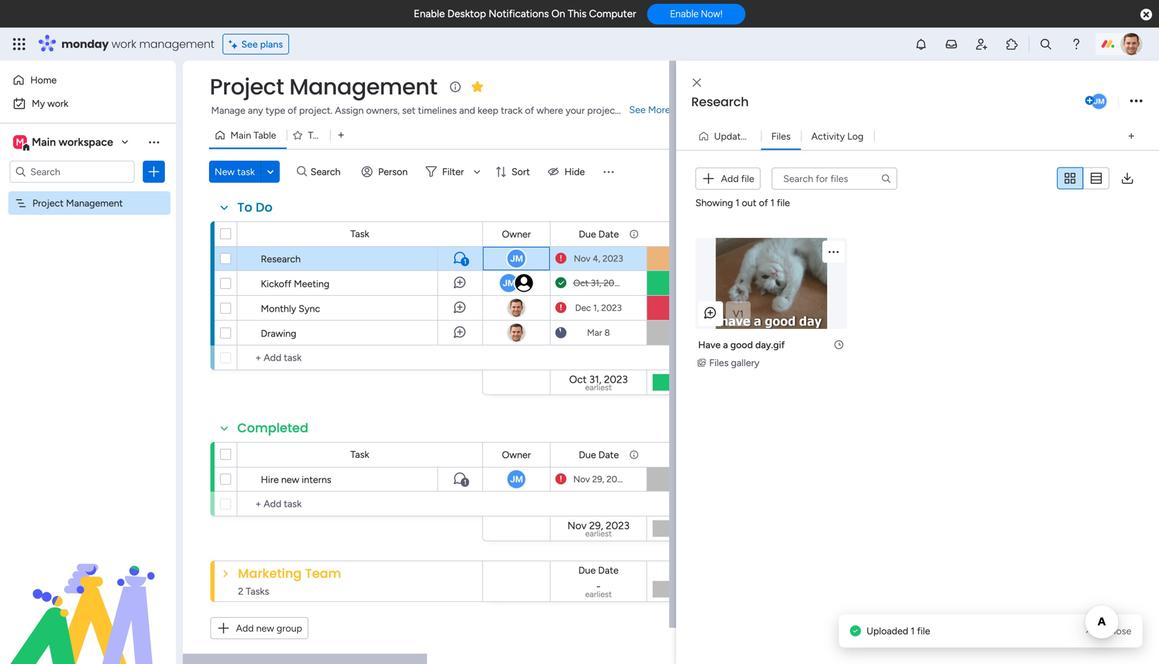 Task type: describe. For each thing, give the bounding box(es) containing it.
file inside "button"
[[741, 173, 755, 184]]

do
[[256, 199, 273, 216]]

owner for 2nd owner field
[[502, 449, 531, 461]]

Search in workspace field
[[29, 164, 115, 180]]

good
[[731, 339, 753, 351]]

of for manage
[[288, 105, 297, 116]]

oct for oct 31, 2023
[[574, 278, 589, 289]]

and
[[459, 105, 475, 116]]

main table button
[[209, 124, 287, 146]]

/
[[753, 130, 757, 142]]

have a good day.gif
[[699, 339, 785, 351]]

meeting
[[294, 278, 330, 290]]

terry turtle image
[[1121, 33, 1143, 55]]

your
[[566, 105, 585, 116]]

hide button
[[543, 161, 593, 183]]

enable now!
[[670, 8, 723, 19]]

select product image
[[12, 37, 26, 51]]

my
[[32, 98, 45, 109]]

this
[[568, 8, 587, 20]]

kickoff
[[261, 278, 292, 290]]

hide
[[565, 166, 585, 178]]

Completed field
[[234, 420, 312, 438]]

29, for nov 29, 2023
[[592, 474, 605, 485]]

2023 for oct 31, 2023 earliest
[[604, 374, 628, 386]]

research inside field
[[692, 93, 749, 111]]

files for files gallery
[[710, 357, 729, 369]]

download image
[[1121, 172, 1135, 185]]

date for 2nd due date field
[[599, 449, 619, 461]]

date inside due date - earliest
[[598, 565, 619, 577]]

1 horizontal spatial project
[[210, 71, 284, 102]]

workspace selection element
[[13, 134, 115, 152]]

owner for first owner field from the top of the page
[[502, 228, 531, 240]]

task for completed
[[351, 449, 369, 461]]

main workspace
[[32, 136, 113, 149]]

add for add file
[[721, 173, 739, 184]]

monday marketplace image
[[1006, 37, 1019, 51]]

keep
[[478, 105, 499, 116]]

earliest for 29,
[[585, 529, 612, 539]]

workspace
[[59, 136, 113, 149]]

earliest for 31,
[[585, 383, 612, 393]]

add new group
[[236, 623, 302, 635]]

main for main workspace
[[32, 136, 56, 149]]

gallery layout group
[[1057, 167, 1110, 190]]

1 button for hire new interns
[[438, 467, 482, 492]]

v2 overdue deadline image
[[556, 473, 567, 486]]

lottie animation element
[[0, 525, 176, 665]]

search image
[[881, 173, 892, 184]]

notifications image
[[915, 37, 928, 51]]

uploaded 1 file
[[867, 626, 931, 637]]

monday work management
[[61, 36, 214, 52]]

see more link
[[628, 103, 672, 117]]

1 due date field from the top
[[576, 227, 623, 242]]

add for add new group
[[236, 623, 254, 635]]

filter button
[[420, 161, 486, 183]]

search everything image
[[1039, 37, 1053, 51]]

earliest for date
[[585, 590, 612, 600]]

hire
[[261, 474, 279, 486]]

2023 for nov 29, 2023
[[607, 474, 627, 485]]

due inside due date - earliest
[[579, 565, 596, 577]]

files gallery button
[[696, 355, 764, 371]]

workspace options image
[[147, 135, 161, 149]]

notifications
[[489, 8, 549, 20]]

work for monday
[[112, 36, 136, 52]]

31, for oct 31, 2023
[[591, 278, 602, 289]]

mar 8
[[587, 328, 610, 339]]

v1
[[733, 308, 744, 320]]

Research field
[[688, 93, 1083, 111]]

dec 1, 2023
[[575, 303, 622, 314]]

2023 for oct 31, 2023
[[604, 278, 624, 289]]

any
[[248, 105, 263, 116]]

person
[[378, 166, 408, 178]]

nov for nov 29, 2023
[[574, 474, 590, 485]]

management inside list box
[[66, 197, 123, 209]]

1 owner field from the top
[[499, 227, 535, 242]]

desktop
[[448, 8, 486, 20]]

project
[[588, 105, 619, 116]]

v2 done deadline image
[[556, 277, 567, 290]]

team
[[305, 565, 341, 583]]

add file button
[[696, 168, 761, 190]]

31, for oct 31, 2023 earliest
[[590, 374, 602, 386]]

table button
[[287, 124, 331, 146]]

where
[[537, 105, 564, 116]]

to
[[237, 199, 253, 216]]

Search for files search field
[[772, 168, 898, 190]]

update feed image
[[945, 37, 959, 51]]

1 vertical spatial options image
[[147, 165, 161, 179]]

dapulse addbtn image
[[1086, 97, 1095, 106]]

1,
[[594, 303, 599, 314]]

due date for 2nd due date field
[[579, 449, 619, 461]]

computer
[[589, 8, 637, 20]]

management
[[139, 36, 214, 52]]

2023 for nov 4, 2023
[[603, 253, 623, 264]]

close image
[[693, 78, 701, 88]]

manage
[[211, 105, 246, 116]]

enable for enable now!
[[670, 8, 699, 19]]

a
[[723, 339, 728, 351]]

out
[[742, 197, 757, 209]]

4,
[[593, 253, 601, 264]]

manage any type of project. assign owners, set timelines and keep track of where your project stands.
[[211, 105, 652, 116]]

0 horizontal spatial add view image
[[338, 130, 344, 140]]

enable now! button
[[648, 4, 746, 24]]

0 vertical spatial management
[[289, 71, 438, 102]]

add file
[[721, 173, 755, 184]]

m
[[16, 136, 24, 148]]

see plans button
[[223, 34, 289, 55]]

my work link
[[8, 92, 168, 115]]

table inside table button
[[308, 129, 331, 141]]

oct for oct 31, 2023 earliest
[[569, 374, 587, 386]]

close
[[1108, 626, 1132, 637]]

home
[[30, 74, 57, 86]]

interns
[[302, 474, 332, 486]]

invite members image
[[975, 37, 989, 51]]

0 vertical spatial project management
[[210, 71, 438, 102]]

1 horizontal spatial of
[[525, 105, 534, 116]]

1 horizontal spatial add view image
[[1129, 131, 1135, 141]]

1 horizontal spatial file
[[777, 197, 790, 209]]

plans
[[260, 38, 283, 50]]

see more
[[629, 104, 671, 116]]

project inside list box
[[32, 197, 64, 209]]

showing 1 out of 1 file
[[696, 197, 790, 209]]

sort
[[512, 166, 530, 178]]

angle down image
[[267, 167, 274, 177]]

nov 29, 2023
[[574, 474, 627, 485]]

2023 for dec 1, 2023
[[601, 303, 622, 314]]

oct 31, 2023
[[574, 278, 624, 289]]

Search field
[[307, 162, 349, 182]]

add new group button
[[211, 618, 309, 640]]

v2 search image
[[297, 164, 307, 180]]

project.
[[299, 105, 333, 116]]

on
[[552, 8, 566, 20]]

home link
[[8, 69, 168, 91]]

drawing
[[261, 328, 297, 340]]

see plans
[[241, 38, 283, 50]]

marketing
[[238, 565, 302, 583]]

close button
[[1102, 621, 1138, 643]]

lottie animation image
[[0, 525, 176, 665]]

2023 for nov 29, 2023 earliest
[[606, 520, 630, 532]]



Task type: locate. For each thing, give the bounding box(es) containing it.
0 vertical spatial owner
[[502, 228, 531, 240]]

main table
[[231, 129, 276, 141]]

options image right jeremy miller icon
[[1131, 92, 1143, 111]]

0 horizontal spatial management
[[66, 197, 123, 209]]

file up out at the right of the page
[[741, 173, 755, 184]]

work right monday
[[112, 36, 136, 52]]

31, down 4,
[[591, 278, 602, 289]]

task down person popup button
[[351, 228, 369, 240]]

1 vertical spatial 31,
[[590, 374, 602, 386]]

1
[[759, 130, 763, 142], [736, 197, 740, 209], [771, 197, 775, 209], [464, 258, 467, 266], [464, 479, 467, 487], [911, 626, 915, 637]]

show board description image
[[447, 80, 464, 94]]

1 horizontal spatial options image
[[1131, 92, 1143, 111]]

1 vertical spatial project management
[[32, 197, 123, 209]]

main
[[231, 129, 251, 141], [32, 136, 56, 149]]

nov right v2 overdue deadline image
[[574, 474, 590, 485]]

1 horizontal spatial project management
[[210, 71, 438, 102]]

1 vertical spatial v2 overdue deadline image
[[556, 302, 567, 315]]

0 vertical spatial owner field
[[499, 227, 535, 242]]

files right /
[[772, 130, 791, 142]]

task
[[351, 228, 369, 240], [351, 449, 369, 461]]

add inside "button"
[[721, 173, 739, 184]]

work right the "my"
[[47, 98, 68, 109]]

add view image
[[338, 130, 344, 140], [1129, 131, 1135, 141]]

updates / 1 button
[[693, 125, 763, 147]]

arrow down image
[[469, 164, 486, 180]]

3 earliest from the top
[[585, 590, 612, 600]]

new task
[[215, 166, 255, 178]]

1 vertical spatial due date
[[579, 449, 619, 461]]

sync
[[299, 303, 320, 315]]

files for files
[[772, 130, 791, 142]]

due up nov 29, 2023
[[579, 449, 596, 461]]

29, for nov 29, 2023 earliest
[[590, 520, 603, 532]]

1 due from the top
[[579, 228, 596, 240]]

0 vertical spatial research
[[692, 93, 749, 111]]

files down "a"
[[710, 357, 729, 369]]

now!
[[701, 8, 723, 19]]

1 vertical spatial see
[[629, 104, 646, 116]]

earliest down mar 8
[[585, 383, 612, 393]]

jeremy miller image
[[1091, 92, 1109, 110]]

due up 4,
[[579, 228, 596, 240]]

monthly
[[261, 303, 296, 315]]

main down manage
[[231, 129, 251, 141]]

options image
[[1131, 92, 1143, 111], [147, 165, 161, 179]]

2 enable from the left
[[670, 8, 699, 19]]

main inside button
[[231, 129, 251, 141]]

see
[[241, 38, 258, 50], [629, 104, 646, 116]]

of right track
[[525, 105, 534, 116]]

1 earliest from the top
[[585, 383, 612, 393]]

2023 down the nov 4, 2023
[[604, 278, 624, 289]]

of right out at the right of the page
[[759, 197, 768, 209]]

see left more
[[629, 104, 646, 116]]

nov left 4,
[[574, 253, 591, 264]]

updates / 1
[[714, 130, 763, 142]]

due date field up - on the bottom right of page
[[575, 563, 622, 578]]

1 vertical spatial nov
[[574, 474, 590, 485]]

1 horizontal spatial new
[[281, 474, 299, 486]]

more
[[648, 104, 671, 116]]

earliest
[[585, 383, 612, 393], [585, 529, 612, 539], [585, 590, 612, 600]]

project management inside project management list box
[[32, 197, 123, 209]]

due date field up the nov 4, 2023
[[576, 227, 623, 242]]

new for add
[[256, 623, 274, 635]]

project
[[210, 71, 284, 102], [32, 197, 64, 209]]

nov inside nov 29, 2023 earliest
[[568, 520, 587, 532]]

1 vertical spatial new
[[256, 623, 274, 635]]

work for my
[[47, 98, 68, 109]]

showing
[[696, 197, 733, 209]]

1 vertical spatial due date field
[[576, 448, 623, 463]]

management
[[289, 71, 438, 102], [66, 197, 123, 209]]

0 vertical spatial files
[[772, 130, 791, 142]]

1 owner from the top
[[502, 228, 531, 240]]

0 vertical spatial due
[[579, 228, 596, 240]]

type
[[266, 105, 285, 116]]

To Do field
[[234, 199, 276, 217]]

new
[[215, 166, 235, 178]]

Marketing Team field
[[235, 565, 345, 583]]

file
[[741, 173, 755, 184], [777, 197, 790, 209], [917, 626, 931, 637]]

main right workspace icon at the top
[[32, 136, 56, 149]]

2 owner from the top
[[502, 449, 531, 461]]

nov
[[574, 253, 591, 264], [574, 474, 590, 485], [568, 520, 587, 532]]

1 vertical spatial date
[[599, 449, 619, 461]]

due
[[579, 228, 596, 240], [579, 449, 596, 461], [579, 565, 596, 577]]

1 vertical spatial 1 button
[[438, 467, 482, 492]]

add view image down assign
[[338, 130, 344, 140]]

2 vertical spatial date
[[598, 565, 619, 577]]

enable inside button
[[670, 8, 699, 19]]

project management down search in workspace field
[[32, 197, 123, 209]]

1 vertical spatial task
[[351, 449, 369, 461]]

0 vertical spatial 29,
[[592, 474, 605, 485]]

1 horizontal spatial management
[[289, 71, 438, 102]]

new inside button
[[256, 623, 274, 635]]

1 horizontal spatial table
[[308, 129, 331, 141]]

marketing team
[[238, 565, 341, 583]]

files gallery
[[710, 357, 760, 369]]

+ Add task text field
[[244, 496, 476, 513]]

date for 3rd due date field from the bottom
[[599, 228, 619, 240]]

None search field
[[772, 168, 898, 190]]

0 horizontal spatial add
[[236, 623, 254, 635]]

column information image for 2nd due date field
[[629, 450, 640, 461]]

0 horizontal spatial table
[[254, 129, 276, 141]]

date up nov 29, 2023
[[599, 449, 619, 461]]

0 vertical spatial add
[[721, 173, 739, 184]]

activity
[[812, 130, 845, 142]]

project down search in workspace field
[[32, 197, 64, 209]]

2023 down nov 29, 2023
[[606, 520, 630, 532]]

Project Management field
[[206, 71, 441, 102]]

0 vertical spatial due date field
[[576, 227, 623, 242]]

1 button
[[438, 246, 482, 271], [438, 467, 482, 492]]

menu image
[[602, 165, 616, 179]]

see left plans
[[241, 38, 258, 50]]

due down nov 29, 2023 earliest
[[579, 565, 596, 577]]

0 vertical spatial oct
[[574, 278, 589, 289]]

updates
[[714, 130, 751, 142]]

1 vertical spatial 29,
[[590, 520, 603, 532]]

nov down nov 29, 2023
[[568, 520, 587, 532]]

due for 3rd due date field from the bottom
[[579, 228, 596, 240]]

1 button for research
[[438, 246, 482, 271]]

task
[[237, 166, 255, 178]]

1 horizontal spatial main
[[231, 129, 251, 141]]

2023
[[603, 253, 623, 264], [604, 278, 624, 289], [601, 303, 622, 314], [604, 374, 628, 386], [607, 474, 627, 485], [606, 520, 630, 532]]

0 vertical spatial see
[[241, 38, 258, 50]]

nov 4, 2023
[[574, 253, 623, 264]]

main inside workspace selection element
[[32, 136, 56, 149]]

0 horizontal spatial project management
[[32, 197, 123, 209]]

my work option
[[8, 92, 168, 115]]

31,
[[591, 278, 602, 289], [590, 374, 602, 386]]

0 horizontal spatial options image
[[147, 165, 161, 179]]

new for hire
[[281, 474, 299, 486]]

0 vertical spatial column information image
[[629, 229, 640, 240]]

1 vertical spatial oct
[[569, 374, 587, 386]]

owner
[[502, 228, 531, 240], [502, 449, 531, 461]]

1 vertical spatial owner
[[502, 449, 531, 461]]

1 enable from the left
[[414, 8, 445, 20]]

project management list box
[[0, 189, 176, 401]]

1 vertical spatial research
[[261, 253, 301, 265]]

add left group
[[236, 623, 254, 635]]

29, down nov 29, 2023
[[590, 520, 603, 532]]

timelines
[[418, 105, 457, 116]]

see for see plans
[[241, 38, 258, 50]]

due date for 3rd due date field from the bottom
[[579, 228, 619, 240]]

help button
[[1089, 625, 1138, 648]]

3 due from the top
[[579, 565, 596, 577]]

column information image
[[629, 229, 640, 240], [629, 450, 640, 461]]

2 owner field from the top
[[499, 448, 535, 463]]

file actions image
[[827, 245, 841, 259]]

0 horizontal spatial work
[[47, 98, 68, 109]]

due date up the nov 4, 2023
[[579, 228, 619, 240]]

task for to do
[[351, 228, 369, 240]]

file right out at the right of the page
[[777, 197, 790, 209]]

due date field up nov 29, 2023
[[576, 448, 623, 463]]

2 column information image from the top
[[629, 450, 640, 461]]

monday
[[61, 36, 109, 52]]

2 vertical spatial due
[[579, 565, 596, 577]]

0 horizontal spatial new
[[256, 623, 274, 635]]

new task button
[[209, 161, 261, 183]]

see inside see plans button
[[241, 38, 258, 50]]

filter
[[442, 166, 464, 178]]

assign
[[335, 105, 364, 116]]

add
[[721, 173, 739, 184], [236, 623, 254, 635]]

31, down mar
[[590, 374, 602, 386]]

to do
[[237, 199, 273, 216]]

1 vertical spatial files
[[710, 357, 729, 369]]

+ Add task text field
[[244, 350, 476, 367]]

2 table from the left
[[308, 129, 331, 141]]

0 vertical spatial nov
[[574, 253, 591, 264]]

date
[[599, 228, 619, 240], [599, 449, 619, 461], [598, 565, 619, 577]]

2023 inside nov 29, 2023 earliest
[[606, 520, 630, 532]]

have
[[699, 339, 721, 351]]

v2 overdue deadline image
[[556, 252, 567, 265], [556, 302, 567, 315]]

table down any at the left top of page
[[254, 129, 276, 141]]

see inside see more link
[[629, 104, 646, 116]]

work inside option
[[47, 98, 68, 109]]

0 vertical spatial new
[[281, 474, 299, 486]]

v2 overdue deadline image left dec
[[556, 302, 567, 315]]

add up showing 1 out of 1 file
[[721, 173, 739, 184]]

my work
[[32, 98, 68, 109]]

8
[[605, 328, 610, 339]]

research up kickoff
[[261, 253, 301, 265]]

options image down workspace options 'icon'
[[147, 165, 161, 179]]

remove from favorites image
[[471, 80, 484, 94]]

2023 down 8
[[604, 374, 628, 386]]

earliest inside due date - earliest
[[585, 590, 612, 600]]

1 1 button from the top
[[438, 246, 482, 271]]

2023 inside the oct 31, 2023 earliest
[[604, 374, 628, 386]]

1 column information image from the top
[[629, 229, 640, 240]]

2023 right 4,
[[603, 253, 623, 264]]

enable for enable desktop notifications on this computer
[[414, 8, 445, 20]]

add view image up the download icon at the right of the page
[[1129, 131, 1135, 141]]

workspace image
[[13, 135, 27, 150]]

0 horizontal spatial enable
[[414, 8, 445, 20]]

0 vertical spatial 31,
[[591, 278, 602, 289]]

1 vertical spatial file
[[777, 197, 790, 209]]

add inside button
[[236, 623, 254, 635]]

31, inside the oct 31, 2023 earliest
[[590, 374, 602, 386]]

enable left the now!
[[670, 8, 699, 19]]

2 v2 overdue deadline image from the top
[[556, 302, 567, 315]]

0 vertical spatial work
[[112, 36, 136, 52]]

-
[[597, 581, 601, 593]]

0 vertical spatial options image
[[1131, 92, 1143, 111]]

due for 2nd due date field
[[579, 449, 596, 461]]

new right hire
[[281, 474, 299, 486]]

earliest down nov 29, 2023 earliest
[[585, 590, 612, 600]]

2023 right 1, at the top right of page
[[601, 303, 622, 314]]

0 horizontal spatial of
[[288, 105, 297, 116]]

main for main table
[[231, 129, 251, 141]]

0 vertical spatial v2 overdue deadline image
[[556, 252, 567, 265]]

due date - earliest
[[579, 565, 619, 600]]

option
[[0, 191, 176, 194]]

2 horizontal spatial file
[[917, 626, 931, 637]]

oct inside the oct 31, 2023 earliest
[[569, 374, 587, 386]]

hire new interns
[[261, 474, 332, 486]]

1 task from the top
[[351, 228, 369, 240]]

oct
[[574, 278, 589, 289], [569, 374, 587, 386]]

person button
[[356, 161, 416, 183]]

help image
[[1070, 37, 1084, 51]]

0 horizontal spatial main
[[32, 136, 56, 149]]

earliest inside the oct 31, 2023 earliest
[[585, 383, 612, 393]]

earliest inside nov 29, 2023 earliest
[[585, 529, 612, 539]]

table down project.
[[308, 129, 331, 141]]

1 vertical spatial project
[[32, 197, 64, 209]]

of for showing
[[759, 197, 768, 209]]

date up the nov 4, 2023
[[599, 228, 619, 240]]

2 horizontal spatial of
[[759, 197, 768, 209]]

oct 31, 2023 earliest
[[569, 374, 628, 393]]

research down close image at top right
[[692, 93, 749, 111]]

table inside main table button
[[254, 129, 276, 141]]

log
[[848, 130, 864, 142]]

column information image for 3rd due date field from the bottom
[[629, 229, 640, 240]]

2 vertical spatial earliest
[[585, 590, 612, 600]]

2 due from the top
[[579, 449, 596, 461]]

0 horizontal spatial project
[[32, 197, 64, 209]]

1 horizontal spatial enable
[[670, 8, 699, 19]]

management down search in workspace field
[[66, 197, 123, 209]]

1 table from the left
[[254, 129, 276, 141]]

2 vertical spatial due date field
[[575, 563, 622, 578]]

kickoff meeting
[[261, 278, 330, 290]]

earliest up due date - earliest
[[585, 529, 612, 539]]

0 vertical spatial due date
[[579, 228, 619, 240]]

help
[[1101, 629, 1126, 644]]

v2 overdue deadline image for dec 1, 2023
[[556, 302, 567, 315]]

0 vertical spatial earliest
[[585, 383, 612, 393]]

see for see more
[[629, 104, 646, 116]]

0 horizontal spatial file
[[741, 173, 755, 184]]

due date up nov 29, 2023
[[579, 449, 619, 461]]

nov for nov 29, 2023 earliest
[[568, 520, 587, 532]]

mar
[[587, 328, 603, 339]]

1 v2 overdue deadline image from the top
[[556, 252, 567, 265]]

enable
[[414, 8, 445, 20], [670, 8, 699, 19]]

1 vertical spatial column information image
[[629, 450, 640, 461]]

nov 29, 2023 earliest
[[568, 520, 630, 539]]

0 vertical spatial 1 button
[[438, 246, 482, 271]]

file right the 'uploaded'
[[917, 626, 931, 637]]

date up - on the bottom right of page
[[598, 565, 619, 577]]

0 horizontal spatial files
[[710, 357, 729, 369]]

home option
[[8, 69, 168, 91]]

1 due date from the top
[[579, 228, 619, 240]]

1 vertical spatial work
[[47, 98, 68, 109]]

1 horizontal spatial add
[[721, 173, 739, 184]]

1 horizontal spatial research
[[692, 93, 749, 111]]

dec
[[575, 303, 591, 314]]

day.gif
[[756, 339, 785, 351]]

1 horizontal spatial files
[[772, 130, 791, 142]]

2 1 button from the top
[[438, 467, 482, 492]]

stands.
[[621, 105, 652, 116]]

v2 overdue deadline image for nov 4, 2023
[[556, 252, 567, 265]]

2 due date field from the top
[[576, 448, 623, 463]]

29, right v2 overdue deadline image
[[592, 474, 605, 485]]

2023 up nov 29, 2023 earliest
[[607, 474, 627, 485]]

owners,
[[366, 105, 400, 116]]

1 vertical spatial add
[[236, 623, 254, 635]]

2 earliest from the top
[[585, 529, 612, 539]]

dapulse close image
[[1141, 8, 1153, 22]]

of right type
[[288, 105, 297, 116]]

research
[[692, 93, 749, 111], [261, 253, 301, 265]]

sort button
[[490, 161, 539, 183]]

nov for nov 4, 2023
[[574, 253, 591, 264]]

enable left desktop
[[414, 8, 445, 20]]

29, inside nov 29, 2023 earliest
[[590, 520, 603, 532]]

1 horizontal spatial work
[[112, 36, 136, 52]]

0 horizontal spatial research
[[261, 253, 301, 265]]

2 due date from the top
[[579, 449, 619, 461]]

2 vertical spatial file
[[917, 626, 931, 637]]

1 vertical spatial earliest
[[585, 529, 612, 539]]

1 vertical spatial due
[[579, 449, 596, 461]]

project up any at the left top of page
[[210, 71, 284, 102]]

due date
[[579, 228, 619, 240], [579, 449, 619, 461]]

3 due date field from the top
[[575, 563, 622, 578]]

activity log
[[812, 130, 864, 142]]

new left group
[[256, 623, 274, 635]]

0 vertical spatial file
[[741, 173, 755, 184]]

1 vertical spatial owner field
[[499, 448, 535, 463]]

set
[[402, 105, 416, 116]]

0 horizontal spatial see
[[241, 38, 258, 50]]

project management up project.
[[210, 71, 438, 102]]

2 vertical spatial nov
[[568, 520, 587, 532]]

0 vertical spatial project
[[210, 71, 284, 102]]

2 task from the top
[[351, 449, 369, 461]]

Due Date field
[[576, 227, 623, 242], [576, 448, 623, 463], [575, 563, 622, 578]]

Owner field
[[499, 227, 535, 242], [499, 448, 535, 463]]

0 vertical spatial date
[[599, 228, 619, 240]]

completed
[[237, 420, 309, 437]]

1 horizontal spatial see
[[629, 104, 646, 116]]

1 vertical spatial management
[[66, 197, 123, 209]]

management up assign
[[289, 71, 438, 102]]

0 vertical spatial task
[[351, 228, 369, 240]]

v2 overdue deadline image up v2 done deadline image
[[556, 252, 567, 265]]

task up + add task text box
[[351, 449, 369, 461]]



Task type: vqa. For each thing, say whether or not it's contained in the screenshot.
Search In Workspace FIELD
yes



